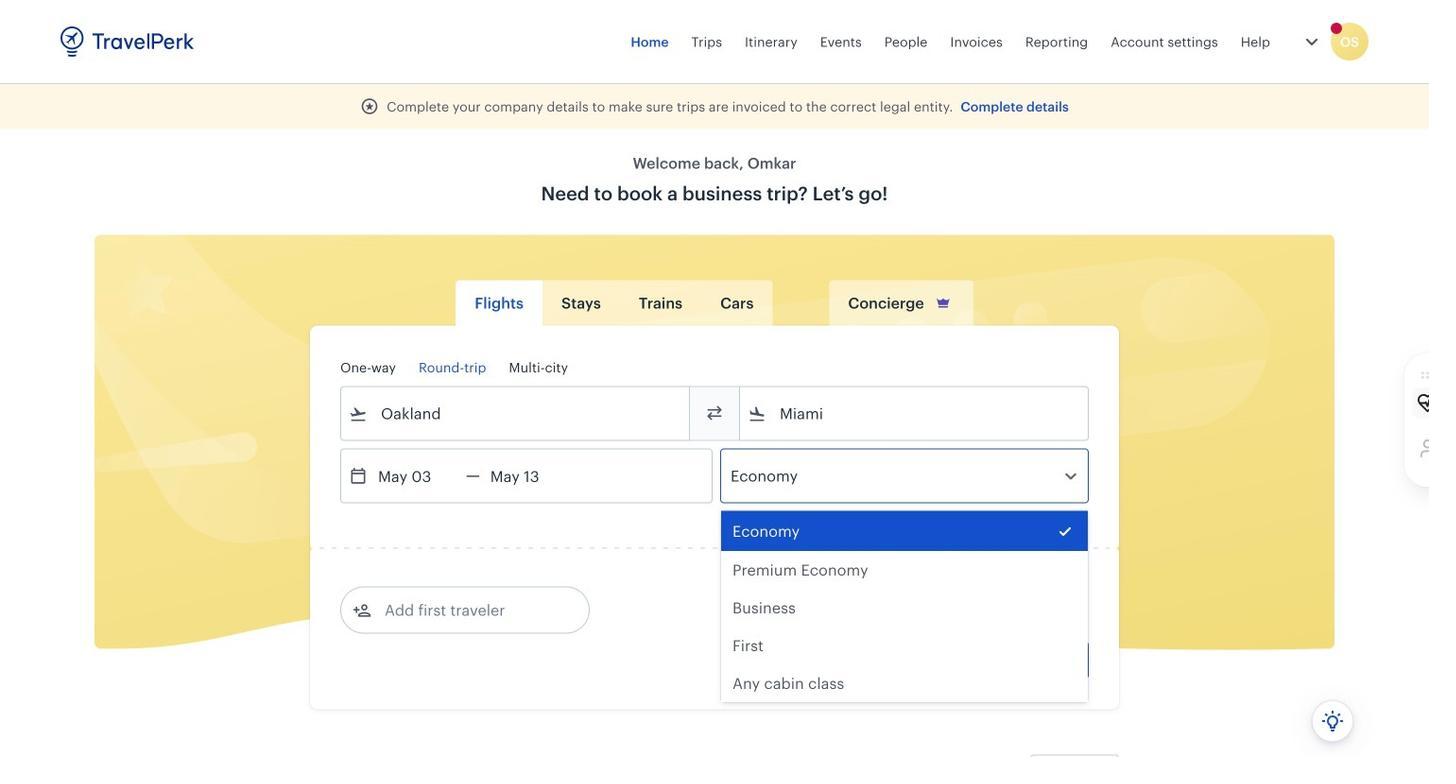 Task type: locate. For each thing, give the bounding box(es) containing it.
Add first traveler search field
[[372, 595, 568, 625]]

From search field
[[368, 399, 665, 429]]



Task type: describe. For each thing, give the bounding box(es) containing it.
Depart text field
[[368, 450, 466, 503]]

To search field
[[767, 399, 1064, 429]]

Return text field
[[480, 450, 578, 503]]



